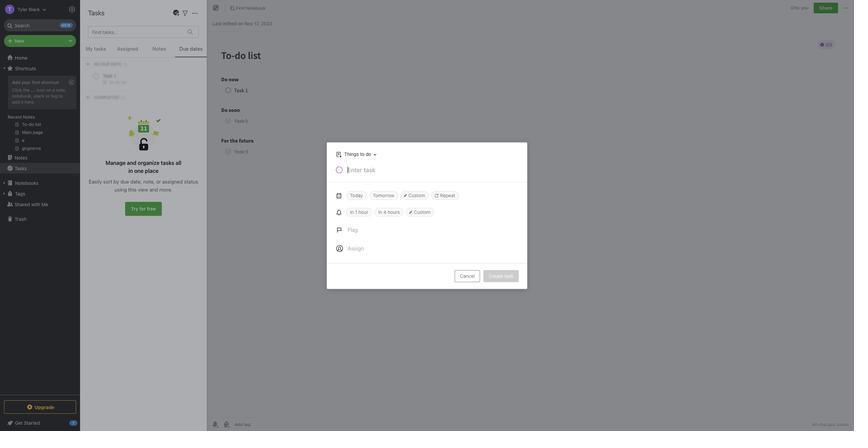 Task type: describe. For each thing, give the bounding box(es) containing it.
tasks inside button
[[94, 46, 106, 52]]

my tasks
[[86, 46, 106, 52]]

11 minutes ago
[[89, 99, 117, 104]]

do now do soon for the future
[[89, 45, 155, 51]]

and inside manage and organize tasks all in one place
[[127, 160, 136, 166]]

expand notebooks image
[[2, 181, 7, 186]]

do inside button
[[366, 151, 371, 157]]

recent
[[8, 114, 22, 120]]

free
[[147, 206, 156, 212]]

11
[[89, 99, 93, 104]]

notes button
[[144, 45, 175, 57]]

shortcut
[[41, 80, 59, 85]]

for
[[139, 206, 146, 212]]

with
[[31, 202, 40, 207]]

first notebook
[[236, 5, 266, 11]]

2/3
[[96, 61, 102, 66]]

tasks inside button
[[15, 166, 27, 171]]

new task image
[[172, 9, 180, 17]]

to inside go to note or move task field
[[360, 151, 365, 157]]

edited
[[223, 21, 237, 26]]

easily
[[89, 179, 102, 185]]

or for tag
[[46, 93, 50, 99]]

sort
[[103, 179, 112, 185]]

future
[[142, 45, 155, 51]]

in
[[128, 168, 133, 174]]

share button
[[814, 3, 839, 13]]

last
[[213, 21, 222, 26]]

notebook,
[[12, 93, 32, 99]]

only
[[791, 5, 800, 10]]

in for in 1 hour
[[350, 209, 354, 215]]

a
[[89, 85, 92, 91]]

recent notes
[[8, 114, 35, 120]]

tomorrow
[[373, 193, 395, 198]]

1 horizontal spatial tasks
[[88, 9, 105, 17]]

tomorrow button
[[369, 191, 398, 200]]

notebook
[[246, 5, 266, 11]]

first
[[236, 5, 245, 11]]

trash link
[[0, 214, 80, 225]]

add
[[12, 99, 20, 105]]

create task button
[[484, 271, 519, 283]]

tasks button
[[0, 163, 80, 174]]

cancel button
[[455, 271, 480, 283]]

expand note image
[[212, 4, 220, 12]]

assigned button
[[112, 45, 144, 57]]

1
[[355, 209, 357, 215]]

shortcuts
[[15, 66, 36, 71]]

try
[[131, 206, 138, 212]]

more.
[[159, 187, 173, 193]]

add
[[12, 80, 20, 85]]

notes
[[92, 21, 104, 26]]

Note Editor text field
[[207, 32, 855, 418]]

ago
[[110, 99, 117, 104]]

the inside note list element
[[134, 45, 141, 51]]

group containing add your first shortcut
[[0, 74, 80, 155]]

manage
[[106, 160, 126, 166]]

tasks inside manage and organize tasks all in one place
[[161, 160, 174, 166]]

14
[[97, 179, 102, 184]]

create task
[[489, 274, 514, 279]]

on inside icon on a note, notebook, stack or tag to add it here.
[[46, 87, 51, 93]]

add a reminder image
[[211, 421, 219, 429]]

all changes saved
[[813, 423, 849, 428]]

click
[[12, 87, 22, 93]]

2023
[[261, 21, 273, 26]]

minutes
[[94, 99, 109, 104]]

for
[[125, 45, 132, 51]]

in 1 hour
[[350, 209, 369, 215]]

upgrade
[[34, 405, 54, 411]]

assigned
[[162, 179, 183, 185]]

first notebook button
[[228, 3, 268, 13]]

dates
[[190, 46, 203, 52]]

gngnsrns
[[89, 158, 110, 164]]

only you
[[791, 5, 809, 10]]

custom button for in 4 hours
[[406, 208, 434, 217]]

hours
[[388, 209, 400, 215]]

repeat
[[440, 193, 456, 198]]

in 4 hours
[[379, 209, 400, 215]]

a little bit here
[[89, 85, 120, 91]]

notes inside button
[[153, 46, 166, 52]]

custom for in 4 hours
[[414, 209, 431, 215]]

main page
[[89, 78, 112, 84]]

using
[[115, 187, 127, 193]]

on inside 'note window' element
[[238, 21, 243, 26]]

first
[[32, 80, 40, 85]]

me
[[41, 202, 48, 207]]

shared with me link
[[0, 199, 80, 210]]

a
[[52, 87, 55, 93]]

1 do from the left
[[89, 45, 95, 51]]

in 4 hours button
[[375, 208, 404, 217]]

due dates
[[179, 46, 203, 52]]

saved
[[837, 423, 849, 428]]

2 do from the left
[[106, 45, 112, 51]]

note window element
[[207, 0, 855, 432]]



Task type: vqa. For each thing, say whether or not it's contained in the screenshot.
OUTDENT "icon"
no



Task type: locate. For each thing, give the bounding box(es) containing it.
and up in
[[127, 160, 136, 166]]

None search field
[[9, 19, 71, 31]]

notes left due
[[153, 46, 166, 52]]

0 horizontal spatial the
[[23, 87, 30, 93]]

1 vertical spatial or
[[156, 179, 161, 185]]

flag button
[[332, 222, 362, 238]]

try for free
[[131, 206, 156, 212]]

to right "things"
[[360, 151, 365, 157]]

2 in from the left
[[379, 209, 382, 215]]

nov 14
[[89, 179, 102, 184]]

or for assigned
[[156, 179, 161, 185]]

note,
[[56, 87, 66, 93], [143, 179, 155, 185]]

do down to-
[[89, 45, 95, 51]]

Enter task text field
[[347, 166, 519, 177]]

page
[[101, 78, 112, 84]]

custom button for tomorrow
[[401, 191, 429, 200]]

trash
[[15, 216, 27, 222]]

1 vertical spatial note,
[[143, 179, 155, 185]]

new
[[15, 38, 24, 44]]

notes inside note list element
[[94, 7, 113, 14]]

all
[[813, 423, 818, 428]]

the left '...'
[[23, 87, 30, 93]]

home
[[15, 55, 27, 61]]

try for free button
[[125, 202, 162, 216]]

4
[[88, 21, 91, 26], [384, 209, 387, 215]]

0 vertical spatial custom
[[409, 193, 425, 198]]

new button
[[4, 35, 76, 47]]

1 vertical spatial and
[[150, 187, 158, 193]]

or inside icon on a note, notebook, stack or tag to add it here.
[[46, 93, 50, 99]]

0 horizontal spatial nov
[[89, 179, 96, 184]]

click the ...
[[12, 87, 35, 93]]

0 vertical spatial the
[[134, 45, 141, 51]]

task
[[505, 274, 514, 279]]

organize
[[138, 160, 160, 166]]

now up 2/3
[[98, 54, 106, 59]]

0 horizontal spatial 4
[[88, 21, 91, 26]]

all
[[176, 160, 181, 166]]

here
[[111, 85, 120, 91]]

notes up tasks button
[[15, 155, 27, 161]]

on
[[238, 21, 243, 26], [46, 87, 51, 93]]

4 left notes
[[88, 21, 91, 26]]

2 things to do button from the left
[[334, 150, 379, 159]]

1 vertical spatial nov
[[89, 179, 96, 184]]

assign
[[348, 246, 364, 252]]

and
[[127, 160, 136, 166], [150, 187, 158, 193]]

1 horizontal spatial nov
[[245, 21, 253, 26]]

on left a
[[46, 87, 51, 93]]

main
[[89, 78, 99, 84]]

to inside icon on a note, notebook, stack or tag to add it here.
[[59, 93, 63, 99]]

nov left 17,
[[245, 21, 253, 26]]

tasks up notebooks
[[15, 166, 27, 171]]

...
[[31, 87, 35, 93]]

icon on a note, notebook, stack or tag to add it here.
[[12, 87, 66, 105]]

in for in 4 hours
[[379, 209, 382, 215]]

0 horizontal spatial in
[[350, 209, 354, 215]]

0 horizontal spatial to
[[59, 93, 63, 99]]

1 horizontal spatial to
[[360, 151, 365, 157]]

the right for on the left top of the page
[[134, 45, 141, 51]]

in inside in 4 hours "button"
[[379, 209, 382, 215]]

1 horizontal spatial note,
[[143, 179, 155, 185]]

this
[[128, 187, 137, 193]]

Search text field
[[9, 19, 71, 31]]

note list element
[[80, 0, 207, 432]]

expand tags image
[[2, 191, 7, 197]]

do down list
[[106, 45, 112, 51]]

upgrade button
[[4, 401, 76, 415]]

shortcuts button
[[0, 63, 80, 74]]

1 vertical spatial tasks
[[161, 160, 174, 166]]

nov inside 'note window' element
[[245, 21, 253, 26]]

1 horizontal spatial tasks
[[161, 160, 174, 166]]

0 horizontal spatial or
[[46, 93, 50, 99]]

shared with me
[[15, 202, 48, 207]]

on right edited
[[238, 21, 243, 26]]

add your first shortcut
[[12, 80, 59, 85]]

0 horizontal spatial tasks
[[15, 166, 27, 171]]

place
[[145, 168, 159, 174]]

or left tag
[[46, 93, 50, 99]]

you
[[802, 5, 809, 10]]

stack
[[34, 93, 44, 99]]

assign button
[[332, 241, 368, 257]]

now for do
[[96, 45, 105, 51]]

1 vertical spatial tasks
[[15, 166, 27, 171]]

0 vertical spatial to
[[59, 93, 63, 99]]

nov inside note list element
[[89, 179, 96, 184]]

1 vertical spatial custom
[[414, 209, 431, 215]]

hour
[[359, 209, 369, 215]]

1 horizontal spatial do
[[106, 45, 112, 51]]

group
[[0, 74, 80, 155]]

custom button right the "hours"
[[406, 208, 434, 217]]

note, inside icon on a note, notebook, stack or tag to add it here.
[[56, 87, 66, 93]]

due dates button
[[175, 45, 207, 57]]

shared
[[15, 202, 30, 207]]

easily sort by due date, note, or assigned status using this view and more.
[[89, 179, 198, 193]]

by
[[114, 179, 119, 185]]

in 1 hour button
[[346, 208, 372, 217]]

notes link
[[0, 153, 80, 163]]

notes right 'recent'
[[23, 114, 35, 120]]

add tag image
[[223, 421, 231, 429]]

soon
[[114, 45, 124, 51]]

tree containing home
[[0, 52, 80, 395]]

0 horizontal spatial on
[[46, 87, 51, 93]]

list
[[103, 38, 110, 44]]

settings image
[[68, 5, 76, 13]]

in inside in 1 hour "button"
[[350, 209, 354, 215]]

today
[[350, 193, 363, 198]]

0 vertical spatial note,
[[56, 87, 66, 93]]

1 horizontal spatial do
[[366, 151, 371, 157]]

and right view
[[150, 187, 158, 193]]

tree
[[0, 52, 80, 395]]

or inside the easily sort by due date, note, or assigned status using this view and more.
[[156, 179, 161, 185]]

home link
[[0, 52, 80, 63]]

1 horizontal spatial in
[[379, 209, 382, 215]]

Go to note or move task field
[[333, 150, 379, 159]]

notebooks link
[[0, 178, 80, 189]]

1 horizontal spatial and
[[150, 187, 158, 193]]

and inside the easily sort by due date, note, or assigned status using this view and more.
[[150, 187, 158, 193]]

notebooks
[[15, 180, 38, 186]]

things to do
[[344, 151, 371, 157]]

now down "to-do list"
[[96, 45, 105, 51]]

custom button down enter task "text box"
[[401, 191, 429, 200]]

to-do list
[[89, 38, 110, 44]]

flag
[[348, 227, 358, 233]]

note, right a
[[56, 87, 66, 93]]

0 vertical spatial custom button
[[401, 191, 429, 200]]

0 horizontal spatial tasks
[[94, 46, 106, 52]]

0 horizontal spatial note,
[[56, 87, 66, 93]]

custom
[[409, 193, 425, 198], [414, 209, 431, 215]]

1 horizontal spatial 4
[[384, 209, 387, 215]]

things
[[344, 151, 359, 157]]

view
[[138, 187, 148, 193]]

0 horizontal spatial do
[[96, 38, 102, 44]]

in left the "hours"
[[379, 209, 382, 215]]

0 vertical spatial 4
[[88, 21, 91, 26]]

manage and organize tasks all in one place
[[106, 160, 181, 174]]

do right "things"
[[366, 151, 371, 157]]

1 things to do button from the left
[[333, 150, 379, 159]]

1 horizontal spatial the
[[134, 45, 141, 51]]

1 horizontal spatial on
[[238, 21, 243, 26]]

0 vertical spatial on
[[238, 21, 243, 26]]

just now
[[89, 54, 106, 59]]

share
[[820, 5, 833, 11]]

0 vertical spatial now
[[96, 45, 105, 51]]

17,
[[254, 21, 260, 26]]

1 in from the left
[[350, 209, 354, 215]]

nov
[[245, 21, 253, 26], [89, 179, 96, 184]]

last edited on nov 17, 2023
[[213, 21, 273, 26]]

your
[[21, 80, 31, 85]]

note, up view
[[143, 179, 155, 185]]

1 horizontal spatial or
[[156, 179, 161, 185]]

4 inside note list element
[[88, 21, 91, 26]]

1 vertical spatial 4
[[384, 209, 387, 215]]

1 vertical spatial do
[[366, 151, 371, 157]]

1 vertical spatial the
[[23, 87, 30, 93]]

bit
[[104, 85, 109, 91]]

0 vertical spatial and
[[127, 160, 136, 166]]

tags button
[[0, 189, 80, 199]]

tasks up 4 notes
[[88, 9, 105, 17]]

tasks down "to-do list"
[[94, 46, 106, 52]]

or up "more."
[[156, 179, 161, 185]]

4 inside in 4 hours "button"
[[384, 209, 387, 215]]

just
[[89, 54, 97, 59]]

to right tag
[[59, 93, 63, 99]]

custom for tomorrow
[[409, 193, 425, 198]]

due
[[121, 179, 129, 185]]

do left list
[[96, 38, 102, 44]]

now
[[96, 45, 105, 51], [98, 54, 106, 59]]

little
[[93, 85, 102, 91]]

1 vertical spatial now
[[98, 54, 106, 59]]

1 vertical spatial custom button
[[406, 208, 434, 217]]

sfgnsfd
[[89, 165, 105, 171]]

tasks left all
[[161, 160, 174, 166]]

do inside note list element
[[96, 38, 102, 44]]

4 left the "hours"
[[384, 209, 387, 215]]

notes up notes
[[94, 7, 113, 14]]

in left the 1
[[350, 209, 354, 215]]

0 vertical spatial or
[[46, 93, 50, 99]]

0 vertical spatial nov
[[245, 21, 253, 26]]

1 vertical spatial on
[[46, 87, 51, 93]]

it
[[21, 99, 23, 105]]

custom right the "hours"
[[414, 209, 431, 215]]

status
[[184, 179, 198, 185]]

0 vertical spatial tasks
[[94, 46, 106, 52]]

my tasks button
[[80, 45, 112, 57]]

tasks
[[94, 46, 106, 52], [161, 160, 174, 166]]

Find tasks… text field
[[89, 27, 184, 38]]

note, inside the easily sort by due date, note, or assigned status using this view and more.
[[143, 179, 155, 185]]

nov left 14
[[89, 179, 96, 184]]

1 vertical spatial to
[[360, 151, 365, 157]]

0 vertical spatial tasks
[[88, 9, 105, 17]]

0 horizontal spatial do
[[89, 45, 95, 51]]

do
[[96, 38, 102, 44], [366, 151, 371, 157]]

now for just
[[98, 54, 106, 59]]

0 horizontal spatial and
[[127, 160, 136, 166]]

0 vertical spatial do
[[96, 38, 102, 44]]

custom left repeat button
[[409, 193, 425, 198]]



